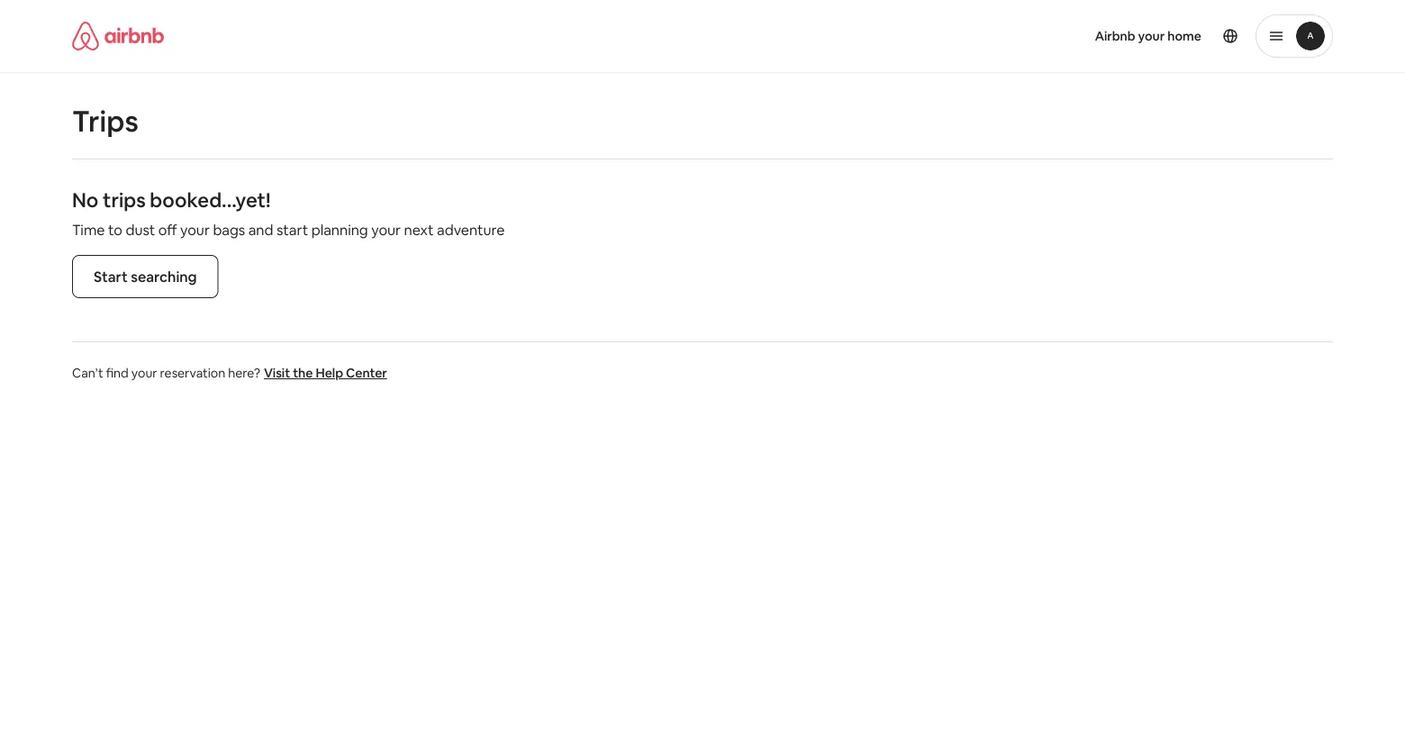 Task type: locate. For each thing, give the bounding box(es) containing it.
off
[[158, 220, 177, 239]]

start
[[94, 267, 128, 286]]

time
[[72, 220, 105, 239]]

to
[[108, 220, 122, 239]]

home
[[1168, 28, 1202, 44]]

next adventure
[[404, 220, 505, 239]]

airbnb your home
[[1095, 28, 1202, 44]]

trips
[[103, 187, 146, 213]]

bags
[[213, 220, 245, 239]]

find
[[106, 365, 129, 381]]

your
[[1138, 28, 1165, 44], [180, 220, 210, 239], [371, 220, 401, 239], [131, 365, 157, 381]]

trips
[[72, 102, 139, 140]]

airbnb
[[1095, 28, 1136, 44]]

your left the home
[[1138, 28, 1165, 44]]

visit the help center link
[[264, 365, 387, 381]]



Task type: describe. For each thing, give the bounding box(es) containing it.
start
[[277, 220, 308, 239]]

your right planning
[[371, 220, 401, 239]]

airbnb your home link
[[1084, 17, 1213, 55]]

start searching
[[94, 267, 197, 286]]

searching
[[131, 267, 197, 286]]

profile element
[[724, 0, 1333, 72]]

can't
[[72, 365, 103, 381]]

help center
[[316, 365, 387, 381]]

the
[[293, 365, 313, 381]]

start searching link
[[72, 255, 219, 298]]

booked...yet!
[[150, 187, 271, 213]]

dust
[[126, 220, 155, 239]]

planning
[[311, 220, 368, 239]]

and
[[248, 220, 273, 239]]

no
[[72, 187, 99, 213]]

no trips booked...yet! time to dust off your bags and start planning your next adventure
[[72, 187, 505, 239]]

visit
[[264, 365, 290, 381]]

your right find
[[131, 365, 157, 381]]

your right off at the left of page
[[180, 220, 210, 239]]

reservation here?
[[160, 365, 260, 381]]

can't find your reservation here? visit the help center
[[72, 365, 387, 381]]

your inside profile element
[[1138, 28, 1165, 44]]



Task type: vqa. For each thing, say whether or not it's contained in the screenshot.
off
yes



